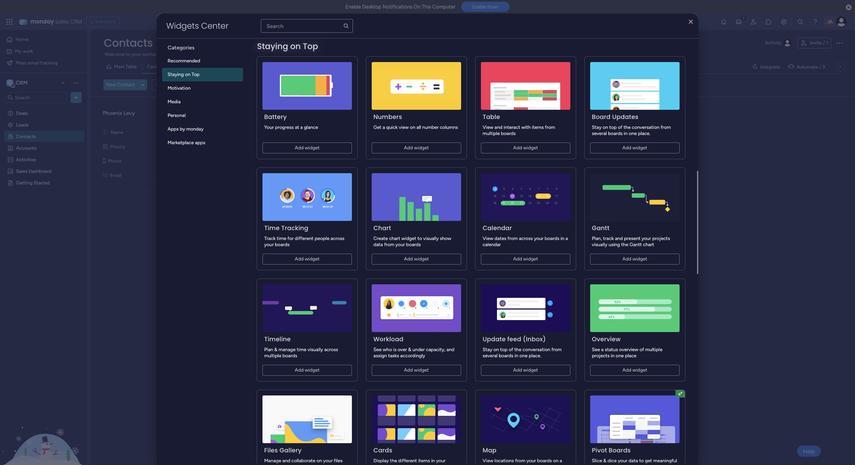 Task type: describe. For each thing, give the bounding box(es) containing it.
1 horizontal spatial crm
[[70, 18, 82, 26]]

list box containing deals
[[0, 106, 87, 281]]

widget for update feed (inbox)
[[523, 368, 538, 373]]

enable now!
[[472, 4, 498, 10]]

more
[[300, 51, 311, 57]]

data inside pivot boards slice & dice your data to get meaningful insights from any group or board
[[629, 458, 638, 464]]

0 vertical spatial monday
[[30, 18, 54, 26]]

as
[[389, 465, 394, 466]]

dapulse integrations image
[[753, 64, 758, 69]]

in inside cards display the different items in your boards as visual cards
[[431, 458, 435, 464]]

apps
[[168, 126, 179, 132]]

cards display the different items in your boards as visual cards
[[373, 447, 446, 466]]

categories heading
[[162, 39, 243, 54]]

top inside board updates stay on top of the conversation from several boards in one place.
[[609, 125, 617, 130]]

email
[[28, 60, 39, 66]]

automate
[[797, 64, 818, 70]]

add widget button for battery
[[263, 143, 352, 154]]

top for categories
[[303, 41, 318, 52]]

notifications image
[[720, 18, 727, 25]]

by
[[180, 126, 185, 132]]

map
[[483, 465, 492, 466]]

invite / 1 button
[[797, 38, 831, 48]]

accounts
[[16, 145, 37, 151]]

people
[[315, 236, 329, 242]]

boards inside the calendar view dates from across your boards in a calendar
[[545, 236, 559, 242]]

motivation option
[[162, 82, 243, 95]]

boards inside the table view and interact with items from multiple boards
[[501, 131, 516, 137]]

pivot boards slice & dice your data to get meaningful insights from any group or board
[[592, 447, 677, 466]]

2 email from the left
[[363, 173, 375, 178]]

apps by monday option
[[162, 123, 243, 136]]

stay inside update feed (inbox) stay on top of the conversation from several boards in one place.
[[483, 347, 492, 353]]

time inside the timeline plan & manage time visually across multiple boards
[[297, 347, 306, 353]]

add widget for table
[[513, 145, 538, 151]]

several inside board updates stay on top of the conversation from several boards in one place.
[[592, 131, 607, 137]]

plans
[[105, 19, 116, 25]]

of inside overview see a status overview of multiple projects in one place
[[640, 347, 644, 353]]

show board description image
[[158, 40, 166, 46]]

dashboard
[[28, 168, 52, 174]]

track
[[603, 236, 614, 242]]

all inside numbers get a quick view on all number columns
[[417, 125, 421, 130]]

from inside chart create chart widget to visually show data from your boards
[[384, 242, 394, 248]]

0499
[[328, 159, 339, 164]]

conversation inside update feed (inbox) stay on top of the conversation from several boards in one place.
[[523, 347, 550, 353]]

boards inside time tracking track time for different people across your boards
[[275, 242, 290, 248]]

here
[[177, 52, 188, 57]]

boards inside chart create chart widget to visually show data from your boards
[[406, 242, 421, 248]]

0 horizontal spatial gantt
[[592, 224, 610, 232]]

Search field
[[204, 80, 224, 90]]

number
[[422, 125, 439, 130]]

boards inside board updates stay on top of the conversation from several boards in one place.
[[608, 131, 623, 137]]

person
[[239, 82, 254, 88]]

& inside pivot boards slice & dice your data to get meaningful insights from any group or board
[[603, 458, 607, 464]]

battery your progress at a glance
[[264, 113, 318, 130]]

add widget for board updates
[[623, 145, 647, 151]]

create
[[373, 236, 388, 242]]

854
[[311, 159, 319, 164]]

view for table
[[483, 125, 493, 130]]

add widget for workload
[[404, 368, 429, 373]]

Contacts field
[[102, 35, 155, 51]]

& inside the timeline plan & manage time visually across multiple boards
[[274, 347, 277, 353]]

to inside chart create chart widget to visually show data from your boards
[[417, 236, 422, 242]]

medium
[[430, 144, 448, 150]]

widget for calendar
[[523, 256, 538, 262]]

help image
[[812, 18, 819, 25]]

widget for timeline
[[305, 368, 320, 373]]

desktop
[[362, 4, 381, 10]]

locations
[[495, 458, 514, 464]]

add widget button for timeline
[[263, 365, 352, 376]]

add widget for numbers
[[404, 145, 429, 151]]

widget for numbers
[[414, 145, 429, 151]]

your inside time tracking track time for different people across your boards
[[264, 242, 274, 248]]

phoenix levy
[[103, 110, 135, 116]]

interact
[[504, 125, 520, 130]]

computer
[[432, 4, 456, 10]]

started
[[34, 180, 50, 186]]

Search for a column type search field
[[261, 19, 353, 33]]

widgets center
[[166, 20, 229, 31]]

and inside the "files gallery manage and collaborate on your files with your team"
[[282, 458, 290, 464]]

widget for time tracking
[[305, 256, 320, 262]]

crm inside workspace selection element
[[16, 80, 28, 86]]

gantt plan, track and present your projects visually using the gantt chart
[[592, 224, 670, 248]]

or
[[644, 465, 648, 466]]

several inside update feed (inbox) stay on top of the conversation from several boards in one place.
[[483, 353, 498, 359]]

top for widgets center
[[303, 41, 318, 52]]

stay inside board updates stay on top of the conversation from several boards in one place.
[[592, 125, 602, 130]]

the inside update feed (inbox) stay on top of the conversation from several boards in one place.
[[514, 347, 522, 353]]

enable desktop notifications on this computer
[[346, 4, 456, 10]]

chart inside chart create chart widget to visually show data from your boards
[[389, 236, 400, 242]]

categories list box
[[162, 39, 249, 150]]

my
[[15, 48, 22, 54]]

widget inside chart create chart widget to visually show data from your boards
[[401, 236, 416, 242]]

overview see a status overview of multiple projects in one place
[[592, 335, 663, 359]]

is
[[393, 347, 397, 353]]

workload
[[373, 335, 403, 344]]

one inside overview see a status overview of multiple projects in one place
[[616, 353, 624, 359]]

add for numbers
[[404, 145, 413, 151]]

staying for widgets center
[[257, 41, 288, 52]]

now!
[[488, 4, 498, 10]]

add widget button for chart
[[372, 254, 461, 265]]

see inside workload see who is over & under capacity, and assign tasks accordingly
[[373, 347, 382, 353]]

tracking
[[281, 224, 308, 232]]

top inside option
[[192, 72, 200, 77]]

group
[[630, 465, 643, 466]]

dapulse text column image for high
[[103, 130, 108, 135]]

cards
[[408, 465, 420, 466]]

dates
[[495, 236, 506, 242]]

and inside the table view and interact with items from multiple boards
[[495, 125, 503, 130]]

with inside the table view and interact with items from multiple boards
[[521, 125, 531, 130]]

your inside pivot boards slice & dice your data to get meaningful insights from any group or board
[[618, 458, 627, 464]]

lily smith
[[356, 110, 380, 116]]

staying inside option
[[168, 72, 184, 77]]

can
[[198, 52, 206, 57]]

conversation inside board updates stay on top of the conversation from several boards in one place.
[[632, 125, 660, 130]]

a inside battery your progress at a glance
[[300, 125, 303, 130]]

collapse board header image
[[838, 64, 843, 70]]

1
[[826, 40, 828, 46]]

widget for board updates
[[633, 145, 647, 151]]

personal
[[168, 113, 186, 118]]

add view image
[[169, 64, 171, 69]]

the inside cards display the different items in your boards as visual cards
[[390, 458, 397, 464]]

update
[[483, 335, 506, 344]]

status
[[605, 347, 618, 353]]

a inside 'map view locations from your boards on a map'
[[560, 458, 562, 464]]

with inside the "files gallery manage and collaborate on your files with your team"
[[264, 465, 274, 466]]

priority for medium
[[363, 144, 378, 150]]

personal option
[[162, 109, 243, 123]]

add widget button for overview
[[590, 365, 680, 376]]

recommended option
[[162, 54, 243, 68]]

categories
[[168, 44, 195, 51]]

in inside the calendar view dates from across your boards in a calendar
[[561, 236, 564, 242]]

welcome to your contacts board! here you can store and manage all of your contacts see more
[[104, 51, 311, 57]]

cards button
[[142, 61, 165, 72]]

1 image
[[740, 14, 747, 22]]

staying for categories
[[257, 41, 288, 52]]

from inside the calendar view dates from across your boards in a calendar
[[508, 236, 518, 242]]

(inbox)
[[523, 335, 546, 344]]

top inside update feed (inbox) stay on top of the conversation from several boards in one place.
[[500, 347, 508, 353]]

add for update feed (inbox)
[[513, 368, 522, 373]]

help
[[803, 448, 815, 455]]

my work button
[[4, 46, 73, 57]]

phoenix
[[103, 110, 122, 116]]

notifications
[[383, 4, 412, 10]]

help button
[[797, 446, 821, 457]]

of inside board updates stay on top of the conversation from several boards in one place.
[[618, 125, 623, 130]]

who
[[383, 347, 392, 353]]

1 v2 email column image from the left
[[103, 173, 108, 178]]

recommended
[[168, 58, 200, 64]]

add widget for time tracking
[[295, 256, 320, 262]]

board!
[[162, 52, 176, 57]]

my work
[[15, 48, 33, 54]]

1 contacts from the left
[[142, 52, 161, 57]]

place. inside board updates stay on top of the conversation from several boards in one place.
[[638, 131, 651, 137]]

phone for v2 mobile phone icon
[[108, 158, 122, 164]]

mass email tracking
[[16, 60, 58, 66]]

christina overa image
[[836, 16, 847, 27]]

contacts inside list box
[[16, 133, 36, 139]]

row group containing phoenix levy
[[93, 100, 852, 190]]

a inside overview see a status overview of multiple projects in one place
[[601, 347, 604, 353]]

and inside 'welcome to your contacts board! here you can store and manage all of your contacts see more'
[[219, 52, 227, 57]]

add for calendar
[[513, 256, 522, 262]]

add widget for battery
[[295, 145, 320, 151]]

/ for 1
[[823, 40, 825, 46]]

see inside overview see a status overview of multiple projects in one place
[[592, 347, 600, 353]]

2 v2 email column image from the left
[[356, 173, 361, 178]]

update feed (inbox) stay on top of the conversation from several boards in one place.
[[483, 335, 562, 359]]

different inside time tracking track time for different people across your boards
[[295, 236, 314, 242]]

add widget button for workload
[[372, 365, 461, 376]]

files
[[334, 458, 343, 464]]

workspace selection element
[[6, 79, 29, 88]]

to inside pivot boards slice & dice your data to get meaningful insights from any group or board
[[639, 458, 644, 464]]

new contact button
[[103, 80, 138, 91]]

boards inside the timeline plan & manage time visually across multiple boards
[[283, 353, 297, 359]]

add widget for update feed (inbox)
[[513, 368, 538, 373]]

1 email from the left
[[110, 173, 122, 178]]

widget for workload
[[414, 368, 429, 373]]

present
[[624, 236, 641, 242]]

in inside overview see a status overview of multiple projects in one place
[[611, 353, 615, 359]]

add inside popup button
[[165, 82, 173, 88]]

place. inside update feed (inbox) stay on top of the conversation from several boards in one place.
[[529, 353, 541, 359]]

the inside board updates stay on top of the conversation from several boards in one place.
[[624, 125, 631, 130]]

deals
[[16, 110, 28, 116]]

from inside pivot boards slice & dice your data to get meaningful insights from any group or board
[[610, 465, 620, 466]]

items inside cards display the different items in your boards as visual cards
[[418, 458, 430, 464]]

add widget button
[[152, 80, 192, 90]]

add for chart
[[404, 256, 413, 262]]

enable for enable now!
[[472, 4, 486, 10]]

add widget for chart
[[404, 256, 429, 262]]

getting
[[16, 180, 32, 186]]

widget for gantt
[[633, 256, 647, 262]]

2 contacts from the left
[[268, 52, 287, 57]]

autopilot image
[[788, 62, 794, 71]]

items inside the table view and interact with items from multiple boards
[[532, 125, 544, 130]]

see plans button
[[86, 17, 119, 27]]

contact
[[117, 82, 135, 88]]

v2 mobile phone image
[[356, 158, 359, 164]]

one inside update feed (inbox) stay on top of the conversation from several boards in one place.
[[520, 353, 528, 359]]

you
[[189, 52, 197, 57]]



Task type: locate. For each thing, give the bounding box(es) containing it.
0 horizontal spatial place.
[[529, 353, 541, 359]]

0 vertical spatial /
[[823, 40, 825, 46]]

1 vertical spatial to
[[417, 236, 422, 242]]

from
[[545, 125, 555, 130], [661, 125, 671, 130], [508, 236, 518, 242], [384, 242, 394, 248], [552, 347, 562, 353], [515, 458, 525, 464], [610, 465, 620, 466]]

0 vertical spatial table
[[125, 64, 137, 70]]

enable left now!
[[472, 4, 486, 10]]

the down feed at bottom right
[[514, 347, 522, 353]]

of inside update feed (inbox) stay on top of the conversation from several boards in one place.
[[509, 347, 513, 353]]

search everything image
[[797, 18, 804, 25]]

your inside chart create chart widget to visually show data from your boards
[[396, 242, 405, 248]]

on inside update feed (inbox) stay on top of the conversation from several boards in one place.
[[494, 347, 499, 353]]

emails settings image
[[780, 18, 787, 25]]

apps image
[[765, 18, 772, 25]]

add for workload
[[404, 368, 413, 373]]

progress
[[275, 125, 294, 130]]

select product image
[[6, 18, 13, 25]]

/ inside button
[[823, 40, 825, 46]]

see down overview
[[592, 347, 600, 353]]

1 view from the top
[[483, 125, 493, 130]]

2 priority from the left
[[363, 144, 378, 150]]

add widget for overview
[[623, 368, 647, 373]]

place. down the "(inbox)"
[[529, 353, 541, 359]]

timeline plan & manage time visually across multiple boards
[[264, 335, 338, 359]]

1 vertical spatial visually
[[592, 242, 608, 248]]

staying on top for categories
[[257, 41, 318, 52]]

0 horizontal spatial crm
[[16, 80, 28, 86]]

view up map
[[483, 458, 493, 464]]

1 horizontal spatial /
[[823, 40, 825, 46]]

boards inside 'map view locations from your boards on a map'
[[537, 458, 552, 464]]

dialog
[[157, 14, 698, 466]]

numbers get a quick view on all number columns
[[373, 113, 458, 130]]

1 horizontal spatial items
[[532, 125, 544, 130]]

add up 'media'
[[165, 82, 173, 88]]

1 vertical spatial monday
[[186, 126, 204, 132]]

add widget down accordingly on the left
[[404, 368, 429, 373]]

add widget down board updates stay on top of the conversation from several boards in one place.
[[623, 145, 647, 151]]

1 phone from the left
[[108, 158, 122, 164]]

1 dapulse text column image from the left
[[103, 130, 108, 135]]

and right capacity,
[[447, 347, 454, 353]]

capacity,
[[426, 347, 445, 353]]

gantt down present
[[630, 242, 642, 248]]

0 vertical spatial crm
[[70, 18, 82, 26]]

1 vertical spatial crm
[[16, 80, 28, 86]]

1 horizontal spatial time
[[297, 347, 306, 353]]

view inside the table view and interact with items from multiple boards
[[483, 125, 493, 130]]

3 view from the top
[[483, 458, 493, 464]]

crm right sales
[[70, 18, 82, 26]]

add widget button down board updates stay on top of the conversation from several boards in one place.
[[590, 143, 680, 154]]

& up accordingly on the left
[[408, 347, 411, 353]]

multiple for timeline
[[264, 353, 281, 359]]

list box
[[0, 106, 87, 281]]

0 horizontal spatial cards
[[147, 64, 159, 70]]

0 horizontal spatial to
[[126, 52, 130, 57]]

None search field
[[261, 19, 353, 33]]

add widget button up 854
[[263, 143, 352, 154]]

email
[[110, 173, 122, 178], [363, 173, 375, 178]]

see inside see plans button
[[95, 19, 103, 25]]

2 vertical spatial visually
[[308, 347, 323, 353]]

calendar
[[483, 224, 512, 232]]

from inside update feed (inbox) stay on top of the conversation from several boards in one place.
[[552, 347, 562, 353]]

add down update feed (inbox) stay on top of the conversation from several boards in one place.
[[513, 368, 522, 373]]

widget up 'media'
[[175, 82, 189, 88]]

the down present
[[621, 242, 628, 248]]

several down "board"
[[592, 131, 607, 137]]

add widget button for board updates
[[590, 143, 680, 154]]

calendar
[[483, 242, 501, 248]]

add widget left medium
[[404, 145, 429, 151]]

search image
[[343, 23, 349, 29]]

widget for table
[[523, 145, 538, 151]]

monday up home button
[[30, 18, 54, 26]]

0 vertical spatial data
[[373, 242, 383, 248]]

0 horizontal spatial several
[[483, 353, 498, 359]]

widget down chart create chart widget to visually show data from your boards
[[414, 256, 429, 262]]

add to favorites image
[[169, 39, 176, 46]]

dialog containing widgets center
[[157, 14, 698, 466]]

1 vertical spatial view
[[483, 236, 493, 242]]

top
[[303, 41, 318, 52], [303, 41, 318, 52], [192, 72, 200, 77]]

high
[[181, 144, 191, 150], [307, 144, 318, 150]]

of up person
[[252, 52, 257, 57]]

overview
[[619, 347, 638, 353]]

map view locations from your boards on a map
[[483, 447, 562, 466]]

lottie animation element
[[0, 397, 87, 466]]

widget down the table view and interact with items from multiple boards
[[523, 145, 538, 151]]

2 name from the left
[[364, 130, 376, 135]]

manage down the timeline
[[279, 347, 296, 353]]

accordingly
[[400, 353, 425, 359]]

add for table
[[513, 145, 522, 151]]

new
[[106, 82, 116, 88]]

time
[[264, 224, 280, 232]]

add widget inside popup button
[[165, 82, 189, 88]]

+1 312 563 2541 link
[[429, 157, 463, 166]]

priority right v2 status outline icon
[[110, 144, 125, 150]]

& right plan
[[274, 347, 277, 353]]

items right "interact"
[[532, 125, 544, 130]]

in inside update feed (inbox) stay on top of the conversation from several boards in one place.
[[515, 353, 518, 359]]

2 horizontal spatial to
[[639, 458, 644, 464]]

data up the group on the right
[[629, 458, 638, 464]]

and right the store
[[219, 52, 227, 57]]

1 horizontal spatial stay
[[592, 125, 602, 130]]

table inside button
[[125, 64, 137, 70]]

1 vertical spatial different
[[398, 458, 417, 464]]

0 horizontal spatial contacts
[[16, 133, 36, 139]]

0 horizontal spatial /
[[819, 64, 821, 70]]

across inside the timeline plan & manage time visually across multiple boards
[[324, 347, 338, 353]]

1 horizontal spatial &
[[408, 347, 411, 353]]

add widget up 'media'
[[165, 82, 189, 88]]

add down present
[[623, 256, 631, 262]]

leilani@email.com link
[[419, 173, 459, 179]]

1 horizontal spatial contacts
[[104, 35, 153, 51]]

2 high from the left
[[307, 144, 318, 150]]

lottie animation image
[[0, 397, 87, 466]]

apps
[[195, 140, 205, 146]]

add widget down chart create chart widget to visually show data from your boards
[[404, 256, 429, 262]]

v2 search image
[[199, 81, 204, 89]]

v2 mobile phone image
[[103, 158, 106, 164]]

0 horizontal spatial one
[[520, 353, 528, 359]]

integrate
[[760, 64, 780, 70]]

add widget button for calendar
[[481, 254, 570, 265]]

visually for timeline
[[308, 347, 323, 353]]

0 horizontal spatial chart
[[389, 236, 400, 242]]

board updates stay on top of the conversation from several boards in one place.
[[592, 113, 671, 137]]

stay
[[592, 125, 602, 130], [483, 347, 492, 353]]

place. down updates
[[638, 131, 651, 137]]

1 horizontal spatial top
[[609, 125, 617, 130]]

multiple inside the table view and interact with items from multiple boards
[[483, 131, 500, 137]]

activity
[[765, 40, 782, 46]]

projects inside gantt plan, track and present your projects visually using the gantt chart
[[652, 236, 670, 242]]

0 vertical spatial to
[[126, 52, 130, 57]]

projects inside overview see a status overview of multiple projects in one place
[[592, 353, 610, 359]]

add widget for gantt
[[623, 256, 647, 262]]

on inside 'map view locations from your boards on a map'
[[553, 458, 559, 464]]

add widget button down accordingly on the left
[[372, 365, 461, 376]]

table view and interact with items from multiple boards
[[483, 113, 555, 137]]

dapulse close image
[[846, 4, 852, 11]]

view up calendar
[[483, 236, 493, 242]]

levy
[[123, 110, 135, 116]]

invite members image
[[750, 18, 757, 25]]

v2 email column image
[[103, 173, 108, 178], [356, 173, 361, 178]]

stay down "board"
[[592, 125, 602, 130]]

multiple inside the timeline plan & manage time visually across multiple boards
[[264, 353, 281, 359]]

v2 status outline image
[[103, 144, 108, 150]]

2 view from the top
[[483, 236, 493, 242]]

0 horizontal spatial all
[[246, 52, 251, 57]]

1 vertical spatial several
[[483, 353, 498, 359]]

add down at
[[295, 145, 304, 151]]

add widget button down the calendar view dates from across your boards in a calendar
[[481, 254, 570, 265]]

v2 status outline image
[[356, 144, 361, 150]]

0 horizontal spatial name
[[111, 130, 123, 135]]

add widget down the calendar view dates from across your boards in a calendar
[[513, 256, 538, 262]]

2 horizontal spatial &
[[603, 458, 607, 464]]

0 horizontal spatial email
[[110, 173, 122, 178]]

dapulse x slim image
[[689, 19, 693, 24]]

cards for cards display the different items in your boards as visual cards
[[373, 447, 392, 455]]

filter
[[271, 82, 282, 88]]

0 horizontal spatial time
[[277, 236, 286, 242]]

track
[[264, 236, 276, 242]]

1 name from the left
[[111, 130, 123, 135]]

add widget button down chart create chart widget to visually show data from your boards
[[372, 254, 461, 265]]

new contact
[[106, 82, 135, 88]]

see plans
[[95, 19, 116, 25]]

marketplace apps option
[[162, 136, 243, 150]]

2 +1 from the left
[[431, 159, 436, 164]]

across inside time tracking track time for different people across your boards
[[331, 236, 344, 242]]

staying on top
[[257, 41, 318, 52], [257, 41, 318, 52], [168, 72, 200, 77]]

add widget button down time tracking track time for different people across your boards
[[263, 254, 352, 265]]

2 horizontal spatial one
[[629, 131, 637, 137]]

1 horizontal spatial cards
[[373, 447, 392, 455]]

on inside the "files gallery manage and collaborate on your files with your team"
[[317, 458, 322, 464]]

1 horizontal spatial chart
[[643, 242, 654, 248]]

main table button
[[103, 61, 142, 72]]

1 vertical spatial chart
[[643, 242, 654, 248]]

0 horizontal spatial contacts
[[142, 52, 161, 57]]

manage inside 'welcome to your contacts board! here you can store and manage all of your contacts see more'
[[228, 52, 245, 57]]

view inside 'map view locations from your boards on a map'
[[483, 458, 493, 464]]

0 vertical spatial gantt
[[592, 224, 610, 232]]

1 vertical spatial top
[[500, 347, 508, 353]]

to left 'show'
[[417, 236, 422, 242]]

0 vertical spatial manage
[[228, 52, 245, 57]]

boards inside update feed (inbox) stay on top of the conversation from several boards in one place.
[[499, 353, 513, 359]]

add for overview
[[623, 368, 631, 373]]

name for medium
[[364, 130, 376, 135]]

widget down board updates stay on top of the conversation from several boards in one place.
[[633, 145, 647, 151]]

c
[[8, 80, 12, 86]]

2 dapulse text column image from the left
[[356, 130, 361, 135]]

visually inside chart create chart widget to visually show data from your boards
[[423, 236, 439, 242]]

chart inside gantt plan, track and present your projects visually using the gantt chart
[[643, 242, 654, 248]]

1 horizontal spatial with
[[521, 125, 531, 130]]

1 vertical spatial with
[[264, 465, 274, 466]]

your inside the calendar view dates from across your boards in a calendar
[[534, 236, 544, 242]]

add widget button down update feed (inbox) stay on top of the conversation from several boards in one place.
[[481, 365, 570, 376]]

add down the timeline plan & manage time visually across multiple boards
[[295, 368, 304, 373]]

of down feed at bottom right
[[509, 347, 513, 353]]

0 vertical spatial all
[[246, 52, 251, 57]]

2 vertical spatial multiple
[[264, 353, 281, 359]]

add down view
[[404, 145, 413, 151]]

media option
[[162, 95, 243, 109]]

tasks
[[388, 353, 399, 359]]

cards for cards
[[147, 64, 159, 70]]

public board image
[[7, 180, 14, 186]]

add widget for timeline
[[295, 368, 320, 373]]

high left apps
[[181, 144, 191, 150]]

1 horizontal spatial table
[[483, 113, 500, 121]]

0 horizontal spatial manage
[[228, 52, 245, 57]]

on inside board updates stay on top of the conversation from several boards in one place.
[[603, 125, 608, 130]]

monday inside apps by monday option
[[186, 126, 204, 132]]

widget for chart
[[414, 256, 429, 262]]

1 vertical spatial data
[[629, 458, 638, 464]]

and up team
[[282, 458, 290, 464]]

visually for chart
[[423, 236, 439, 242]]

chart
[[373, 224, 391, 232]]

v2 email column image down v2 mobile phone image
[[356, 173, 361, 178]]

sort
[[305, 82, 314, 88]]

time inside time tracking track time for different people across your boards
[[277, 236, 286, 242]]

staying
[[257, 41, 288, 52], [257, 41, 288, 52], [168, 72, 184, 77]]

1 horizontal spatial email
[[363, 173, 375, 178]]

visually inside the timeline plan & manage time visually across multiple boards
[[308, 347, 323, 353]]

multiple
[[483, 131, 500, 137], [645, 347, 663, 353], [264, 353, 281, 359]]

a inside numbers get a quick view on all number columns
[[383, 125, 385, 130]]

using
[[609, 242, 620, 248]]

0 horizontal spatial dapulse text column image
[[103, 130, 108, 135]]

see inside 'welcome to your contacts board! here you can store and manage all of your contacts see more'
[[291, 51, 299, 57]]

widget down the calendar view dates from across your boards in a calendar
[[523, 256, 538, 262]]

board
[[592, 113, 611, 121]]

different up cards
[[398, 458, 417, 464]]

files gallery manage and collaborate on your files with your team
[[264, 447, 343, 466]]

apps by monday
[[168, 126, 204, 132]]

add for time tracking
[[295, 256, 304, 262]]

gantt up plan,
[[592, 224, 610, 232]]

multiple inside overview see a status overview of multiple projects in one place
[[645, 347, 663, 353]]

1 horizontal spatial one
[[616, 353, 624, 359]]

items up cards
[[418, 458, 430, 464]]

the inside gantt plan, track and present your projects visually using the gantt chart
[[621, 242, 628, 248]]

and inside gantt plan, track and present your projects visually using the gantt chart
[[615, 236, 623, 242]]

conversation
[[632, 125, 660, 130], [523, 347, 550, 353]]

+1 left 854
[[305, 159, 309, 164]]

0 vertical spatial visually
[[423, 236, 439, 242]]

1 vertical spatial stay
[[483, 347, 492, 353]]

workload see who is over & under capacity, and assign tasks accordingly
[[373, 335, 454, 359]]

1 horizontal spatial all
[[417, 125, 421, 130]]

pivot
[[592, 447, 607, 455]]

1 horizontal spatial multiple
[[483, 131, 500, 137]]

widget down place
[[633, 368, 647, 373]]

widget down the timeline plan & manage time visually across multiple boards
[[305, 368, 320, 373]]

& inside workload see who is over & under capacity, and assign tasks accordingly
[[408, 347, 411, 353]]

contacts up welcome
[[104, 35, 153, 51]]

add widget down present
[[623, 256, 647, 262]]

enable inside button
[[472, 4, 486, 10]]

on
[[414, 4, 421, 10]]

0 horizontal spatial visually
[[308, 347, 323, 353]]

with right "interact"
[[521, 125, 531, 130]]

widget down accordingly on the left
[[414, 368, 429, 373]]

your inside 'map view locations from your boards on a map'
[[527, 458, 536, 464]]

on inside numbers get a quick view on all number columns
[[410, 125, 415, 130]]

1 vertical spatial gantt
[[630, 242, 642, 248]]

0 horizontal spatial phone
[[108, 158, 122, 164]]

0 vertical spatial time
[[277, 236, 286, 242]]

your inside cards display the different items in your boards as visual cards
[[436, 458, 446, 464]]

invite / 1
[[810, 40, 828, 46]]

manage inside the timeline plan & manage time visually across multiple boards
[[279, 347, 296, 353]]

center
[[201, 20, 229, 31]]

add down "interact"
[[513, 145, 522, 151]]

+1 for medium
[[431, 159, 436, 164]]

the
[[624, 125, 631, 130], [621, 242, 628, 248], [514, 347, 522, 353], [390, 458, 397, 464]]

add widget for calendar
[[513, 256, 538, 262]]

person button
[[228, 80, 258, 91]]

and inside workload see who is over & under capacity, and assign tasks accordingly
[[447, 347, 454, 353]]

1 horizontal spatial dapulse text column image
[[356, 130, 361, 135]]

add widget button down the table view and interact with items from multiple boards
[[481, 143, 570, 154]]

from inside the table view and interact with items from multiple boards
[[545, 125, 555, 130]]

1 vertical spatial cards
[[373, 447, 392, 455]]

722
[[320, 159, 327, 164]]

dapulse text column image
[[103, 130, 108, 135], [356, 130, 361, 135]]

priority right v2 status outline image
[[363, 144, 378, 150]]

invite
[[810, 40, 822, 46]]

and up using
[[615, 236, 623, 242]]

motivation
[[168, 85, 191, 91]]

add for board updates
[[623, 145, 631, 151]]

over
[[398, 347, 407, 353]]

view for calendar
[[483, 236, 493, 242]]

top down 'update'
[[500, 347, 508, 353]]

0 horizontal spatial priority
[[110, 144, 125, 150]]

1 +1 from the left
[[305, 159, 309, 164]]

0 vertical spatial top
[[609, 125, 617, 130]]

your inside gantt plan, track and present your projects visually using the gantt chart
[[642, 236, 651, 242]]

stay down 'update'
[[483, 347, 492, 353]]

data inside chart create chart widget to visually show data from your boards
[[373, 242, 383, 248]]

place
[[625, 353, 637, 359]]

a inside the calendar view dates from across your boards in a calendar
[[566, 236, 568, 242]]

from inside board updates stay on top of the conversation from several boards in one place.
[[661, 125, 671, 130]]

manage right the store
[[228, 52, 245, 57]]

0 vertical spatial projects
[[652, 236, 670, 242]]

name down phoenix levy
[[111, 130, 123, 135]]

widget down the people
[[305, 256, 320, 262]]

widget for battery
[[305, 145, 320, 151]]

this
[[422, 4, 431, 10]]

0 vertical spatial contacts
[[104, 35, 153, 51]]

priority
[[110, 144, 125, 150], [363, 144, 378, 150]]

to down contacts field
[[126, 52, 130, 57]]

madison@email.com link
[[292, 173, 336, 179]]

of right overview
[[640, 347, 644, 353]]

at
[[295, 125, 299, 130]]

name down lily smith
[[364, 130, 376, 135]]

all inside 'welcome to your contacts board! here you can store and manage all of your contacts see more'
[[246, 52, 251, 57]]

see more link
[[290, 51, 312, 58]]

0 horizontal spatial v2 email column image
[[103, 173, 108, 178]]

widget left medium
[[414, 145, 429, 151]]

top down "board"
[[609, 125, 617, 130]]

1 vertical spatial projects
[[592, 353, 610, 359]]

1 horizontal spatial conversation
[[632, 125, 660, 130]]

conversation down updates
[[632, 125, 660, 130]]

insights
[[592, 465, 609, 466]]

view inside the calendar view dates from across your boards in a calendar
[[483, 236, 493, 242]]

public dashboard image
[[7, 168, 14, 174]]

2 vertical spatial to
[[639, 458, 644, 464]]

priority for high
[[110, 144, 125, 150]]

see up 'assign'
[[373, 347, 382, 353]]

staying on top for widgets center
[[257, 41, 318, 52]]

one down feed at bottom right
[[520, 353, 528, 359]]

multiple for table
[[483, 131, 500, 137]]

1 horizontal spatial priority
[[363, 144, 378, 150]]

add for timeline
[[295, 368, 304, 373]]

+1 left 312
[[431, 159, 436, 164]]

0 vertical spatial multiple
[[483, 131, 500, 137]]

add down board updates stay on top of the conversation from several boards in one place.
[[623, 145, 631, 151]]

phone right v2 mobile phone icon
[[108, 158, 122, 164]]

add widget button for update feed (inbox)
[[481, 365, 570, 376]]

0 vertical spatial items
[[532, 125, 544, 130]]

0 horizontal spatial with
[[264, 465, 274, 466]]

add widget
[[165, 82, 189, 88], [295, 145, 320, 151], [404, 145, 429, 151], [513, 145, 538, 151], [623, 145, 647, 151], [295, 256, 320, 262], [404, 256, 429, 262], [513, 256, 538, 262], [623, 256, 647, 262], [295, 368, 320, 373], [404, 368, 429, 373], [513, 368, 538, 373], [623, 368, 647, 373]]

phone for v2 mobile phone image
[[361, 158, 375, 164]]

2 horizontal spatial visually
[[592, 242, 608, 248]]

1 horizontal spatial place.
[[638, 131, 651, 137]]

1 horizontal spatial +1
[[431, 159, 436, 164]]

0 vertical spatial stay
[[592, 125, 602, 130]]

cards inside cards display the different items in your boards as visual cards
[[373, 447, 392, 455]]

enable
[[346, 4, 361, 10], [472, 4, 486, 10]]

in inside board updates stay on top of the conversation from several boards in one place.
[[624, 131, 628, 137]]

option
[[0, 107, 87, 108]]

board
[[649, 465, 662, 466]]

quick
[[386, 125, 398, 130]]

add for gantt
[[623, 256, 631, 262]]

projects right present
[[652, 236, 670, 242]]

0 horizontal spatial enable
[[346, 4, 361, 10]]

add for battery
[[295, 145, 304, 151]]

1 high from the left
[[181, 144, 191, 150]]

cards left add view image
[[147, 64, 159, 70]]

crm right workspace icon
[[16, 80, 28, 86]]

add widget down the timeline plan & manage time visually across multiple boards
[[295, 368, 320, 373]]

0 horizontal spatial top
[[500, 347, 508, 353]]

staying on top inside option
[[168, 72, 200, 77]]

3
[[823, 64, 825, 70]]

add widget down the table view and interact with items from multiple boards
[[513, 145, 538, 151]]

2 horizontal spatial multiple
[[645, 347, 663, 353]]

0 horizontal spatial multiple
[[264, 353, 281, 359]]

one inside board updates stay on top of the conversation from several boards in one place.
[[629, 131, 637, 137]]

add widget button down place
[[590, 365, 680, 376]]

boards
[[501, 131, 516, 137], [608, 131, 623, 137], [545, 236, 559, 242], [275, 242, 290, 248], [406, 242, 421, 248], [283, 353, 297, 359], [499, 353, 513, 359], [537, 458, 552, 464], [373, 465, 388, 466]]

under
[[412, 347, 425, 353]]

0 horizontal spatial different
[[295, 236, 314, 242]]

widget for overview
[[633, 368, 647, 373]]

name for high
[[111, 130, 123, 135]]

0 horizontal spatial conversation
[[523, 347, 550, 353]]

add widget button for numbers
[[372, 143, 461, 154]]

on inside staying on top option
[[185, 72, 190, 77]]

store
[[207, 52, 218, 57]]

/ for 3
[[819, 64, 821, 70]]

across
[[331, 236, 344, 242], [519, 236, 533, 242], [324, 347, 338, 353]]

1 horizontal spatial to
[[417, 236, 422, 242]]

from inside 'map view locations from your boards on a map'
[[515, 458, 525, 464]]

Search in workspace field
[[14, 94, 57, 102]]

add widget button for time tracking
[[263, 254, 352, 265]]

widget right create
[[401, 236, 416, 242]]

0 vertical spatial view
[[483, 125, 493, 130]]

add widget button for gantt
[[590, 254, 680, 265]]

staying on top option
[[162, 68, 243, 82]]

visually inside gantt plan, track and present your projects visually using the gantt chart
[[592, 242, 608, 248]]

dapulse text column image up v2 status outline image
[[356, 130, 361, 135]]

1 horizontal spatial data
[[629, 458, 638, 464]]

name
[[111, 130, 123, 135], [364, 130, 376, 135]]

filter button
[[260, 80, 292, 91]]

2 phone from the left
[[361, 158, 375, 164]]

mass
[[16, 60, 27, 66]]

of down updates
[[618, 125, 623, 130]]

sort button
[[294, 80, 318, 91]]

1 vertical spatial place.
[[529, 353, 541, 359]]

boards
[[609, 447, 631, 455]]

1 horizontal spatial high
[[307, 144, 318, 150]]

enable left desktop
[[346, 4, 361, 10]]

table inside the table view and interact with items from multiple boards
[[483, 113, 500, 121]]

1 horizontal spatial phone
[[361, 158, 375, 164]]

angle down image
[[141, 83, 144, 88]]

leilani@email.com
[[421, 173, 458, 179]]

inbox image
[[735, 18, 742, 25]]

to inside 'welcome to your contacts board! here you can store and manage all of your contacts see more'
[[126, 52, 130, 57]]

0 horizontal spatial items
[[418, 458, 430, 464]]

conversation down the "(inbox)"
[[523, 347, 550, 353]]

row group
[[93, 100, 852, 190]]

crm
[[70, 18, 82, 26], [16, 80, 28, 86]]

enable for enable desktop notifications on this computer
[[346, 4, 361, 10]]

work
[[23, 48, 33, 54]]

time right plan
[[297, 347, 306, 353]]

with down manage
[[264, 465, 274, 466]]

madison@email.com
[[293, 173, 334, 179]]

widget inside popup button
[[175, 82, 189, 88]]

projects
[[652, 236, 670, 242], [592, 353, 610, 359]]

1 priority from the left
[[110, 144, 125, 150]]

0 horizontal spatial monday
[[30, 18, 54, 26]]

contacts up cards button
[[142, 52, 161, 57]]

workspace image
[[6, 79, 13, 87]]

different inside cards display the different items in your boards as visual cards
[[398, 458, 417, 464]]

0 horizontal spatial data
[[373, 242, 383, 248]]

add widget button for table
[[481, 143, 570, 154]]

add down time tracking track time for different people across your boards
[[295, 256, 304, 262]]

add widget down update feed (inbox) stay on top of the conversation from several boards in one place.
[[513, 368, 538, 373]]

1 horizontal spatial monday
[[186, 126, 204, 132]]

team
[[285, 465, 296, 466]]

0 vertical spatial several
[[592, 131, 607, 137]]

/ left 1
[[823, 40, 825, 46]]

tracking
[[40, 60, 58, 66]]

add down accordingly on the left
[[404, 368, 413, 373]]

boards inside cards display the different items in your boards as visual cards
[[373, 465, 388, 466]]

widgets
[[166, 20, 199, 31]]

data down create
[[373, 242, 383, 248]]

across inside the calendar view dates from across your boards in a calendar
[[519, 236, 533, 242]]

1 horizontal spatial gantt
[[630, 242, 642, 248]]

dapulse text column image for medium
[[356, 130, 361, 135]]

+1 for high
[[305, 159, 309, 164]]



Task type: vqa. For each thing, say whether or not it's contained in the screenshot.
left Table
yes



